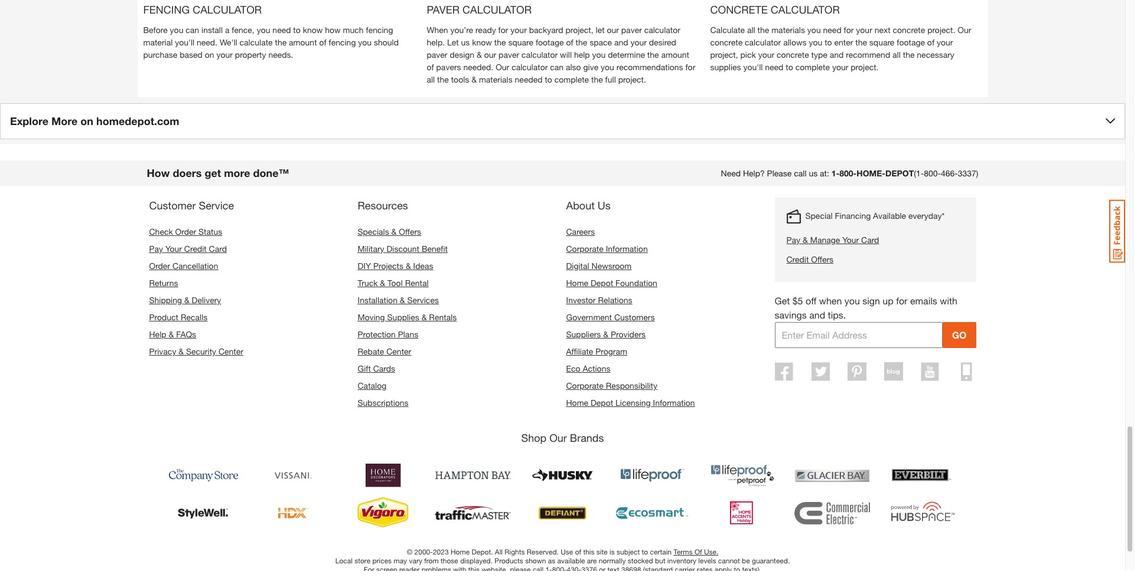 Task type: locate. For each thing, give the bounding box(es) containing it.
project, inside when you're ready for your backyard project, let our paver calculator help. let us know the square footage of the space and your desired paver design & our paver calculator will help you determine the amount of pavers needed. our calculator can also give you recommendations for all the tools & materials needed to complete the full project.
[[566, 25, 593, 35]]

concrete down calculate
[[710, 37, 743, 47]]

2 vertical spatial all
[[427, 74, 435, 84]]

1 horizontal spatial complete
[[795, 62, 830, 72]]

are
[[587, 557, 597, 566]]

will
[[560, 50, 572, 60]]

1 horizontal spatial us
[[809, 168, 818, 178]]

stocked
[[628, 557, 653, 566]]

our up needed.
[[484, 50, 496, 60]]

1 horizontal spatial pay
[[786, 235, 800, 245]]

enter
[[834, 37, 853, 47]]

your down we'll at the left of page
[[216, 50, 233, 60]]

project, up supplies
[[710, 50, 738, 60]]

you'll inside before you can install a fence, you need to know how much fencing material you'll need. we'll calculate the amount of fencing you should purchase based on your property needs.
[[175, 37, 194, 47]]

based
[[180, 50, 203, 60]]

returns link
[[149, 278, 178, 288]]

amount down desired
[[661, 50, 689, 60]]

affiliate program link
[[566, 347, 627, 357]]

2 calculator from the left
[[462, 3, 532, 16]]

0 vertical spatial complete
[[795, 62, 830, 72]]

the left necessary
[[903, 50, 915, 60]]

footage up necessary
[[897, 37, 925, 47]]

1 footage from the left
[[536, 37, 564, 47]]

0 vertical spatial fencing
[[366, 25, 393, 35]]

0 horizontal spatial footage
[[536, 37, 564, 47]]

for inside calculate all the materials you need for your next concrete project. our concrete calculator allows you to enter the square footage of your project, pick your concrete type and recommend all the necessary supplies you'll need to complete your project.
[[844, 25, 854, 35]]

0 vertical spatial credit
[[184, 244, 207, 254]]

lifeproof flooring image
[[615, 460, 690, 493]]

for inside get $5 off when you sign up for emails with savings and tips.
[[896, 295, 908, 307]]

complete down also
[[554, 74, 589, 84]]

to up type
[[825, 37, 832, 47]]

1 horizontal spatial materials
[[772, 25, 805, 35]]

1 horizontal spatial and
[[809, 309, 825, 321]]

1 vertical spatial information
[[653, 398, 695, 408]]

customer
[[149, 199, 196, 212]]

truck
[[358, 278, 378, 288]]

your left the next
[[856, 25, 872, 35]]

as
[[548, 557, 555, 566]]

project, left let
[[566, 25, 593, 35]]

shop our brands
[[521, 432, 604, 445]]

rebate center
[[358, 347, 411, 357]]

you inside get $5 off when you sign up for emails with savings and tips.
[[845, 295, 860, 307]]

your up order cancellation
[[165, 244, 182, 254]]

0 horizontal spatial square
[[508, 37, 533, 47]]

on inside dropdown button
[[81, 115, 93, 128]]

and inside when you're ready for your backyard project, let our paver calculator help. let us know the square footage of the space and your desired paver design & our paver calculator will help you determine the amount of pavers needed. our calculator can also give you recommendations for all the tools & materials needed to complete the full project.
[[614, 37, 628, 47]]

lifeproof with petproof technology carpet image
[[704, 460, 780, 493]]

give
[[583, 62, 598, 72]]

square down the next
[[869, 37, 895, 47]]

specials
[[358, 227, 389, 237]]

corporate information link
[[566, 244, 648, 254]]

0 vertical spatial our
[[607, 25, 619, 35]]

order up returns link
[[149, 261, 170, 271]]

your up necessary
[[937, 37, 953, 47]]

1 vertical spatial depot
[[591, 398, 613, 408]]

0 vertical spatial amount
[[289, 37, 317, 47]]

need up needs.
[[273, 25, 291, 35]]

1 horizontal spatial you'll
[[743, 62, 763, 72]]

center right "security"
[[219, 347, 243, 357]]

concrete down allows
[[777, 50, 809, 60]]

with
[[940, 295, 957, 307]]

gift cards
[[358, 364, 395, 374]]

0 vertical spatial and
[[614, 37, 628, 47]]

466-
[[941, 168, 958, 178]]

help
[[574, 50, 590, 60]]

us
[[461, 37, 470, 47], [809, 168, 818, 178]]

rebate
[[358, 347, 384, 357]]

to left certain
[[642, 548, 648, 557]]

all left tools
[[427, 74, 435, 84]]

0 horizontal spatial 800-
[[840, 168, 857, 178]]

corporate for corporate responsibility
[[566, 381, 604, 391]]

1 vertical spatial our
[[484, 50, 496, 60]]

customers
[[614, 312, 655, 322]]

protection plans link
[[358, 330, 418, 340]]

licensing
[[615, 398, 651, 408]]

2 center from the left
[[386, 347, 411, 357]]

1 vertical spatial amount
[[661, 50, 689, 60]]

military discount benefit
[[358, 244, 448, 254]]

local
[[335, 557, 353, 566]]

footage inside calculate all the materials you need for your next concrete project. our concrete calculator allows you to enter the square footage of your project, pick your concrete type and recommend all the necessary supplies you'll need to complete your project.
[[897, 37, 925, 47]]

calculate
[[240, 37, 273, 47]]

order up pay your credit card link
[[175, 227, 196, 237]]

rebate center link
[[358, 347, 411, 357]]

you'll down the 'pick'
[[743, 62, 763, 72]]

home for home depot licensing information
[[566, 398, 588, 408]]

before you can install a fence, you need to know how much fencing material you'll need. we'll calculate the amount of fencing you should purchase based on your property needs.
[[143, 25, 399, 60]]

help & faqs link
[[149, 330, 196, 340]]

1 horizontal spatial our
[[607, 25, 619, 35]]

corporate down careers
[[566, 244, 604, 254]]

to inside when you're ready for your backyard project, let our paver calculator help. let us know the square footage of the space and your desired paver design & our paver calculator will help you determine the amount of pavers needed. our calculator can also give you recommendations for all the tools & materials needed to complete the full project.
[[545, 74, 552, 84]]

the up needs.
[[275, 37, 287, 47]]

0 vertical spatial order
[[175, 227, 196, 237]]

project. right the full
[[618, 74, 646, 84]]

your inside before you can install a fence, you need to know how much fencing material you'll need. we'll calculate the amount of fencing you should purchase based on your property needs.
[[216, 50, 233, 60]]

calculator up allows
[[771, 3, 840, 16]]

when
[[819, 295, 842, 307]]

your left backyard
[[511, 25, 527, 35]]

0 horizontal spatial calculator
[[193, 3, 262, 16]]

of inside calculate all the materials you need for your next concrete project. our concrete calculator allows you to enter the square footage of your project, pick your concrete type and recommend all the necessary supplies you'll need to complete your project.
[[927, 37, 934, 47]]

1 horizontal spatial your
[[842, 235, 859, 245]]

need down allows
[[765, 62, 783, 72]]

suppliers & providers link
[[566, 330, 646, 340]]

0 horizontal spatial can
[[186, 25, 199, 35]]

the company store image
[[166, 460, 241, 493]]

1 horizontal spatial project.
[[851, 62, 879, 72]]

materials down needed.
[[479, 74, 513, 84]]

pay up credit offers
[[786, 235, 800, 245]]

& up recalls
[[184, 295, 189, 305]]

for right "up"
[[896, 295, 908, 307]]

off
[[806, 295, 817, 307]]

3337)
[[958, 168, 978, 178]]

gift cards link
[[358, 364, 395, 374]]

0 horizontal spatial credit
[[184, 244, 207, 254]]

1 horizontal spatial square
[[869, 37, 895, 47]]

concrete calculator
[[710, 3, 840, 16]]

1 horizontal spatial amount
[[661, 50, 689, 60]]

1 horizontal spatial card
[[861, 235, 879, 245]]

should
[[374, 37, 399, 47]]

home right 2023
[[451, 548, 470, 557]]

need help? please call us at: 1-800-home-depot (1-800-466-3337)
[[721, 168, 978, 178]]

2 depot from the top
[[591, 398, 613, 408]]

fencing down the how
[[329, 37, 356, 47]]

1 horizontal spatial offers
[[811, 255, 834, 265]]

can
[[186, 25, 199, 35], [550, 62, 564, 72]]

pay down the check
[[149, 244, 163, 254]]

1 vertical spatial us
[[809, 168, 818, 178]]

800- right at:
[[840, 168, 857, 178]]

1 calculator from the left
[[193, 3, 262, 16]]

1 depot from the top
[[591, 278, 613, 288]]

1 vertical spatial offers
[[811, 255, 834, 265]]

all
[[495, 548, 503, 557]]

special
[[805, 211, 833, 221]]

square inside calculate all the materials you need for your next concrete project. our concrete calculator allows you to enter the square footage of your project, pick your concrete type and recommend all the necessary supplies you'll need to complete your project.
[[869, 37, 895, 47]]

of left the pavers
[[427, 62, 434, 72]]

0 horizontal spatial on
[[81, 115, 93, 128]]

0 horizontal spatial pay
[[149, 244, 163, 254]]

footage down backyard
[[536, 37, 564, 47]]

know down 'ready'
[[472, 37, 492, 47]]

depot up investor relations
[[591, 278, 613, 288]]

home down eco
[[566, 398, 588, 408]]

for up enter
[[844, 25, 854, 35]]

1 horizontal spatial order
[[175, 227, 196, 237]]

concrete right the next
[[893, 25, 925, 35]]

protection
[[358, 330, 396, 340]]

order
[[175, 227, 196, 237], [149, 261, 170, 271]]

help?
[[743, 168, 765, 178]]

and inside calculate all the materials you need for your next concrete project. our concrete calculator allows you to enter the square footage of your project, pick your concrete type and recommend all the necessary supplies you'll need to complete your project.
[[830, 50, 844, 60]]

2 horizontal spatial all
[[893, 50, 901, 60]]

let
[[596, 25, 605, 35]]

moving
[[358, 312, 385, 322]]

3 calculator from the left
[[771, 3, 840, 16]]

moving supplies & rentals link
[[358, 312, 457, 322]]

calculator up a on the left
[[193, 3, 262, 16]]

for
[[498, 25, 508, 35], [844, 25, 854, 35], [685, 62, 695, 72], [896, 295, 908, 307]]

& up needed.
[[477, 50, 482, 60]]

fencing up 'should'
[[366, 25, 393, 35]]

of inside © 2000-2023 home depot. all rights reserved. use of this site is subject to certain terms of use. local store prices may vary from those displayed. products shown as available are normally stocked but inventory levels cannot be guaranteed.
[[575, 548, 581, 557]]

0 vertical spatial materials
[[772, 25, 805, 35]]

cannot
[[718, 557, 740, 566]]

on inside before you can install a fence, you need to know how much fencing material you'll need. we'll calculate the amount of fencing you should purchase based on your property needs.
[[205, 50, 214, 60]]

0 horizontal spatial complete
[[554, 74, 589, 84]]

you're
[[450, 25, 473, 35]]

program
[[596, 347, 627, 357]]

2 horizontal spatial our
[[958, 25, 971, 35]]

0 vertical spatial depot
[[591, 278, 613, 288]]

the down the pavers
[[437, 74, 449, 84]]

calculator
[[644, 25, 680, 35], [745, 37, 781, 47], [522, 50, 558, 60], [512, 62, 548, 72]]

calculator up 'ready'
[[462, 3, 532, 16]]

check
[[149, 227, 173, 237]]

tools
[[451, 74, 469, 84]]

specials & offers
[[358, 227, 421, 237]]

pay inside pay & manage your card link
[[786, 235, 800, 245]]

0 horizontal spatial know
[[303, 25, 323, 35]]

materials up allows
[[772, 25, 805, 35]]

1 vertical spatial know
[[472, 37, 492, 47]]

card down status
[[209, 244, 227, 254]]

of up will
[[566, 37, 573, 47]]

our right let
[[607, 25, 619, 35]]

pay your credit card
[[149, 244, 227, 254]]

corporate for corporate information
[[566, 244, 604, 254]]

and down enter
[[830, 50, 844, 60]]

0 vertical spatial can
[[186, 25, 199, 35]]

can inside when you're ready for your backyard project, let our paver calculator help. let us know the square footage of the space and your desired paver design & our paver calculator will help you determine the amount of pavers needed. our calculator can also give you recommendations for all the tools & materials needed to complete the full project.
[[550, 62, 564, 72]]

home decorators collection image
[[345, 460, 421, 493]]

1 horizontal spatial calculator
[[462, 3, 532, 16]]

0 horizontal spatial offers
[[399, 227, 421, 237]]

type
[[811, 50, 827, 60]]

0 horizontal spatial materials
[[479, 74, 513, 84]]

to inside © 2000-2023 home depot. all rights reserved. use of this site is subject to certain terms of use. local store prices may vary from those displayed. products shown as available are normally stocked but inventory levels cannot be guaranteed.
[[642, 548, 648, 557]]

calculator for fencing calculator
[[193, 3, 262, 16]]

calculator
[[193, 3, 262, 16], [462, 3, 532, 16], [771, 3, 840, 16]]

home-
[[857, 168, 885, 178]]

us left at:
[[809, 168, 818, 178]]

this
[[583, 548, 595, 557]]

0 horizontal spatial information
[[606, 244, 648, 254]]

home inside © 2000-2023 home depot. all rights reserved. use of this site is subject to certain terms of use. local store prices may vary from those displayed. products shown as available are normally stocked but inventory levels cannot be guaranteed.
[[451, 548, 470, 557]]

all right calculate
[[747, 25, 755, 35]]

1 corporate from the top
[[566, 244, 604, 254]]

husky image
[[525, 460, 600, 493]]

0 horizontal spatial all
[[427, 74, 435, 84]]

amount up needs.
[[289, 37, 317, 47]]

1 vertical spatial project,
[[710, 50, 738, 60]]

1 horizontal spatial center
[[386, 347, 411, 357]]

us right let
[[461, 37, 470, 47]]

2 corporate from the top
[[566, 381, 604, 391]]

customer service
[[149, 199, 234, 212]]

0 horizontal spatial our
[[484, 50, 496, 60]]

0 vertical spatial on
[[205, 50, 214, 60]]

site
[[597, 548, 608, 557]]

1 horizontal spatial know
[[472, 37, 492, 47]]

0 horizontal spatial project.
[[618, 74, 646, 84]]

2 vertical spatial concrete
[[777, 50, 809, 60]]

on down 'need.'
[[205, 50, 214, 60]]

complete down type
[[795, 62, 830, 72]]

you'll inside calculate all the materials you need for your next concrete project. our concrete calculator allows you to enter the square footage of your project, pick your concrete type and recommend all the necessary supplies you'll need to complete your project.
[[743, 62, 763, 72]]

2 footage from the left
[[897, 37, 925, 47]]

0 horizontal spatial order
[[149, 261, 170, 271]]

offers up discount
[[399, 227, 421, 237]]

on right more
[[81, 115, 93, 128]]

2 vertical spatial project.
[[618, 74, 646, 84]]

paver up needed
[[499, 50, 519, 60]]

2 horizontal spatial need
[[823, 25, 842, 35]]

need up enter
[[823, 25, 842, 35]]

home depot mobile apps image
[[961, 363, 972, 382]]

& up military discount benefit link on the left top of page
[[391, 227, 397, 237]]

corporate responsibility
[[566, 381, 657, 391]]

1 horizontal spatial fencing
[[366, 25, 393, 35]]

credit up cancellation
[[184, 244, 207, 254]]

government customers
[[566, 312, 655, 322]]

services
[[407, 295, 439, 305]]

0 horizontal spatial concrete
[[710, 37, 743, 47]]

1 vertical spatial our
[[496, 62, 509, 72]]

& left manage
[[803, 235, 808, 245]]

1 vertical spatial on
[[81, 115, 93, 128]]

square down backyard
[[508, 37, 533, 47]]

card up credit offers link
[[861, 235, 879, 245]]

©
[[407, 548, 412, 557]]

1 horizontal spatial on
[[205, 50, 214, 60]]

check order status
[[149, 227, 222, 237]]

0 horizontal spatial center
[[219, 347, 243, 357]]

can down will
[[550, 62, 564, 72]]

2 vertical spatial home
[[451, 548, 470, 557]]

calculator down backyard
[[522, 50, 558, 60]]

of down the how
[[319, 37, 326, 47]]

and down off
[[809, 309, 825, 321]]

paver up determine
[[621, 25, 642, 35]]

credit offers
[[786, 255, 834, 265]]

to inside before you can install a fence, you need to know how much fencing material you'll need. we'll calculate the amount of fencing you should purchase based on your property needs.
[[293, 25, 301, 35]]

know inside before you can install a fence, you need to know how much fencing material you'll need. we'll calculate the amount of fencing you should purchase based on your property needs.
[[303, 25, 323, 35]]

complete inside when you're ready for your backyard project, let our paver calculator help. let us know the square footage of the space and your desired paver design & our paver calculator will help you determine the amount of pavers needed. our calculator can also give you recommendations for all the tools & materials needed to complete the full project.
[[554, 74, 589, 84]]

feedback link image
[[1109, 200, 1125, 263]]

project. down recommend
[[851, 62, 879, 72]]

you'll up based
[[175, 37, 194, 47]]

of left this
[[575, 548, 581, 557]]

1 vertical spatial you'll
[[743, 62, 763, 72]]

0 vertical spatial our
[[958, 25, 971, 35]]

1 horizontal spatial 800-
[[924, 168, 941, 178]]

square inside when you're ready for your backyard project, let our paver calculator help. let us know the square footage of the space and your desired paver design & our paver calculator will help you determine the amount of pavers needed. our calculator can also give you recommendations for all the tools & materials needed to complete the full project.
[[508, 37, 533, 47]]

know left the how
[[303, 25, 323, 35]]

& down needed.
[[471, 74, 477, 84]]

0 horizontal spatial our
[[496, 62, 509, 72]]

the inside before you can install a fence, you need to know how much fencing material you'll need. we'll calculate the amount of fencing you should purchase based on your property needs.
[[275, 37, 287, 47]]

1 vertical spatial credit
[[786, 255, 809, 265]]

can up 'need.'
[[186, 25, 199, 35]]

1 horizontal spatial can
[[550, 62, 564, 72]]

terms of use. link
[[674, 548, 718, 557]]

ecosmart image
[[615, 497, 690, 530]]

2 square from the left
[[869, 37, 895, 47]]

0 vertical spatial project.
[[927, 25, 955, 35]]

2 horizontal spatial calculator
[[771, 3, 840, 16]]

0 vertical spatial project,
[[566, 25, 593, 35]]

truck & tool rental link
[[358, 278, 429, 288]]

us inside when you're ready for your backyard project, let our paver calculator help. let us know the square footage of the space and your desired paver design & our paver calculator will help you determine the amount of pavers needed. our calculator can also give you recommendations for all the tools & materials needed to complete the full project.
[[461, 37, 470, 47]]

available
[[557, 557, 585, 566]]

2 horizontal spatial and
[[830, 50, 844, 60]]

1 vertical spatial corporate
[[566, 381, 604, 391]]

0 horizontal spatial your
[[165, 244, 182, 254]]

all inside when you're ready for your backyard project, let our paver calculator help. let us know the square footage of the space and your desired paver design & our paver calculator will help you determine the amount of pavers needed. our calculator can also give you recommendations for all the tools & materials needed to complete the full project.
[[427, 74, 435, 84]]

0 horizontal spatial need
[[273, 25, 291, 35]]

stylewell image
[[166, 497, 241, 530]]

sign
[[863, 295, 880, 307]]

1 square from the left
[[508, 37, 533, 47]]

fencing
[[366, 25, 393, 35], [329, 37, 356, 47]]

need inside before you can install a fence, you need to know how much fencing material you'll need. we'll calculate the amount of fencing you should purchase based on your property needs.
[[273, 25, 291, 35]]

digital newsroom
[[566, 261, 632, 271]]

actions
[[583, 364, 610, 374]]

of up necessary
[[927, 37, 934, 47]]

1 center from the left
[[219, 347, 243, 357]]

catalog link
[[358, 381, 386, 391]]

the up recommend
[[855, 37, 867, 47]]

concrete
[[893, 25, 925, 35], [710, 37, 743, 47], [777, 50, 809, 60]]

information
[[606, 244, 648, 254], [653, 398, 695, 408]]

pay & manage your card link
[[786, 234, 945, 246]]

depot for foundation
[[591, 278, 613, 288]]

subscriptions
[[358, 398, 409, 408]]

2 horizontal spatial concrete
[[893, 25, 925, 35]]

0 horizontal spatial and
[[614, 37, 628, 47]]

2 vertical spatial and
[[809, 309, 825, 321]]

credit down pay & manage your card
[[786, 255, 809, 265]]

0 vertical spatial you'll
[[175, 37, 194, 47]]

paver calculator
[[427, 3, 532, 16]]

information up the newsroom
[[606, 244, 648, 254]]

2 horizontal spatial project.
[[927, 25, 955, 35]]

1 vertical spatial concrete
[[710, 37, 743, 47]]

1 vertical spatial home
[[566, 398, 588, 408]]

calculator up desired
[[644, 25, 680, 35]]

terms
[[674, 548, 693, 557]]

1 horizontal spatial paver
[[499, 50, 519, 60]]

vigoro image
[[345, 497, 421, 530]]

corporate
[[566, 244, 604, 254], [566, 381, 604, 391]]



Task type: vqa. For each thing, say whether or not it's contained in the screenshot.
42
no



Task type: describe. For each thing, give the bounding box(es) containing it.
special financing available everyday*
[[805, 211, 945, 221]]

delivery
[[192, 295, 221, 305]]

our inside when you're ready for your backyard project, let our paver calculator help. let us know the square footage of the space and your desired paver design & our paver calculator will help you determine the amount of pavers needed. our calculator can also give you recommendations for all the tools & materials needed to complete the full project.
[[496, 62, 509, 72]]

but
[[655, 557, 665, 566]]

get
[[775, 295, 790, 307]]

use
[[561, 548, 573, 557]]

a
[[225, 25, 229, 35]]

0 horizontal spatial card
[[209, 244, 227, 254]]

amount inside when you're ready for your backyard project, let our paver calculator help. let us know the square footage of the space and your desired paver design & our paver calculator will help you determine the amount of pavers needed. our calculator can also give you recommendations for all the tools & materials needed to complete the full project.
[[661, 50, 689, 60]]

responsibility
[[606, 381, 657, 391]]

how
[[147, 167, 170, 180]]

credit offers link
[[786, 253, 945, 266]]

1 horizontal spatial all
[[747, 25, 755, 35]]

recalls
[[181, 312, 208, 322]]

us
[[598, 199, 611, 212]]

tips.
[[828, 309, 846, 321]]

government
[[566, 312, 612, 322]]

specials & offers link
[[358, 227, 421, 237]]

the down concrete calculator at the right top of the page
[[758, 25, 769, 35]]

for right 'ready'
[[498, 25, 508, 35]]

pay & manage your card
[[786, 235, 879, 245]]

install
[[201, 25, 223, 35]]

the down 'ready'
[[494, 37, 506, 47]]

1 horizontal spatial need
[[765, 62, 783, 72]]

2023
[[433, 548, 449, 557]]

privacy & security center link
[[149, 347, 243, 357]]

truck & tool rental
[[358, 278, 429, 288]]

go button
[[943, 322, 976, 348]]

shipping
[[149, 295, 182, 305]]

1 horizontal spatial information
[[653, 398, 695, 408]]

& down government customers
[[603, 330, 608, 340]]

financing
[[835, 211, 871, 221]]

we'll
[[220, 37, 237, 47]]

the up recommendations
[[647, 50, 659, 60]]

know inside when you're ready for your backyard project, let our paver calculator help. let us know the square footage of the space and your desired paver design & our paver calculator will help you determine the amount of pavers needed. our calculator can also give you recommendations for all the tools & materials needed to complete the full project.
[[472, 37, 492, 47]]

amount inside before you can install a fence, you need to know how much fencing material you'll need. we'll calculate the amount of fencing you should purchase based on your property needs.
[[289, 37, 317, 47]]

0 vertical spatial concrete
[[893, 25, 925, 35]]

ready
[[475, 25, 496, 35]]

0 horizontal spatial paver
[[427, 50, 447, 60]]

design
[[450, 50, 474, 60]]

of
[[695, 548, 702, 557]]

government customers link
[[566, 312, 655, 322]]

our inside calculate all the materials you need for your next concrete project. our concrete calculator allows you to enter the square footage of your project, pick your concrete type and recommend all the necessary supplies you'll need to complete your project.
[[958, 25, 971, 35]]

supplies
[[387, 312, 419, 322]]

backyard
[[529, 25, 563, 35]]

1 horizontal spatial credit
[[786, 255, 809, 265]]

1 vertical spatial project.
[[851, 62, 879, 72]]

1 800- from the left
[[840, 168, 857, 178]]

diy projects & ideas
[[358, 261, 433, 271]]

brands
[[570, 432, 604, 445]]

security
[[186, 347, 216, 357]]

how doers get more done™
[[147, 167, 289, 180]]

& left ideas on the left top
[[406, 261, 411, 271]]

glacier bay image
[[794, 460, 870, 493]]

project. inside when you're ready for your backyard project, let our paver calculator help. let us know the square footage of the space and your desired paver design & our paver calculator will help you determine the amount of pavers needed. our calculator can also give you recommendations for all the tools & materials needed to complete the full project.
[[618, 74, 646, 84]]

your up determine
[[630, 37, 647, 47]]

projects
[[373, 261, 403, 271]]

order cancellation
[[149, 261, 218, 271]]

1 vertical spatial fencing
[[329, 37, 356, 47]]

order cancellation link
[[149, 261, 218, 271]]

for left supplies
[[685, 62, 695, 72]]

reserved.
[[527, 548, 559, 557]]

1 vertical spatial all
[[893, 50, 901, 60]]

up
[[883, 295, 894, 307]]

home accents holiday image
[[704, 497, 780, 530]]

certain
[[650, 548, 672, 557]]

the up help
[[576, 37, 587, 47]]

0 vertical spatial offers
[[399, 227, 421, 237]]

explore more on homedepot.com button
[[0, 103, 1125, 139]]

home depot on pinterest image
[[848, 363, 866, 382]]

trafficmaster image
[[435, 497, 511, 530]]

hdx image
[[255, 497, 331, 530]]

project, inside calculate all the materials you need for your next concrete project. our concrete calculator allows you to enter the square footage of your project, pick your concrete type and recommend all the necessary supplies you'll need to complete your project.
[[710, 50, 738, 60]]

complete inside calculate all the materials you need for your next concrete project. our concrete calculator allows you to enter the square footage of your project, pick your concrete type and recommend all the necessary supplies you'll need to complete your project.
[[795, 62, 830, 72]]

prices
[[372, 557, 392, 566]]

0 vertical spatial information
[[606, 244, 648, 254]]

emails
[[910, 295, 937, 307]]

home depot blog image
[[884, 363, 903, 382]]

your right the 'pick'
[[758, 50, 774, 60]]

let
[[447, 37, 459, 47]]

defiant image
[[525, 497, 600, 530]]

2 horizontal spatial paver
[[621, 25, 642, 35]]

hampton bay image
[[435, 460, 511, 493]]

pay for pay your credit card
[[149, 244, 163, 254]]

& down faqs
[[179, 347, 184, 357]]

your down enter
[[832, 62, 848, 72]]

materials inside calculate all the materials you need for your next concrete project. our concrete calculator allows you to enter the square footage of your project, pick your concrete type and recommend all the necessary supplies you'll need to complete your project.
[[772, 25, 805, 35]]

rentals
[[429, 312, 457, 322]]

the left the full
[[591, 74, 603, 84]]

2 800- from the left
[[924, 168, 941, 178]]

to down allows
[[786, 62, 793, 72]]

at:
[[820, 168, 829, 178]]

help
[[149, 330, 166, 340]]

home depot on youtube image
[[921, 363, 939, 382]]

$5
[[793, 295, 803, 307]]

calculator for concrete calculator
[[771, 3, 840, 16]]

of inside before you can install a fence, you need to know how much fencing material you'll need. we'll calculate the amount of fencing you should purchase based on your property needs.
[[319, 37, 326, 47]]

2000-
[[414, 548, 433, 557]]

available
[[873, 211, 906, 221]]

pay for pay & manage your card
[[786, 235, 800, 245]]

installation & services
[[358, 295, 439, 305]]

space
[[590, 37, 612, 47]]

& down services
[[422, 312, 427, 322]]

footage inside when you're ready for your backyard project, let our paver calculator help. let us know the square footage of the space and your desired paver design & our paver calculator will help you determine the amount of pavers needed. our calculator can also give you recommendations for all the tools & materials needed to complete the full project.
[[536, 37, 564, 47]]

home depot licensing information link
[[566, 398, 695, 408]]

commercial electric image
[[794, 497, 870, 530]]

vissani image
[[255, 460, 331, 493]]

everbilt image
[[884, 460, 960, 493]]

hubspace smart home image
[[884, 497, 960, 530]]

careers link
[[566, 227, 595, 237]]

paver
[[427, 3, 460, 16]]

1 vertical spatial order
[[149, 261, 170, 271]]

privacy & security center
[[149, 347, 243, 357]]

pay your credit card link
[[149, 244, 227, 254]]

plans
[[398, 330, 418, 340]]

done™
[[253, 167, 289, 180]]

need.
[[197, 37, 217, 47]]

calculator up needed
[[512, 62, 548, 72]]

& up "supplies"
[[400, 295, 405, 305]]

1 horizontal spatial concrete
[[777, 50, 809, 60]]

home depot on facebook image
[[775, 363, 793, 382]]

from
[[424, 557, 439, 566]]

depot for licensing
[[591, 398, 613, 408]]

and inside get $5 off when you sign up for emails with savings and tips.
[[809, 309, 825, 321]]

much
[[343, 25, 364, 35]]

before
[[143, 25, 168, 35]]

supplies
[[710, 62, 741, 72]]

more
[[51, 115, 78, 128]]

diy projects & ideas link
[[358, 261, 433, 271]]

fencing calculator
[[143, 3, 262, 16]]

foundation
[[615, 278, 657, 288]]

necessary
[[917, 50, 954, 60]]

military
[[358, 244, 384, 254]]

use.
[[704, 548, 718, 557]]

subscriptions link
[[358, 398, 409, 408]]

guaranteed.
[[752, 557, 790, 566]]

can inside before you can install a fence, you need to know how much fencing material you'll need. we'll calculate the amount of fencing you should purchase based on your property needs.
[[186, 25, 199, 35]]

service
[[199, 199, 234, 212]]

& left tool
[[380, 278, 385, 288]]

product recalls link
[[149, 312, 208, 322]]

home for home depot foundation
[[566, 278, 588, 288]]

calculator inside calculate all the materials you need for your next concrete project. our concrete calculator allows you to enter the square footage of your project, pick your concrete type and recommend all the necessary supplies you'll need to complete your project.
[[745, 37, 781, 47]]

depot
[[885, 168, 914, 178]]

digital newsroom link
[[566, 261, 632, 271]]

savings
[[775, 309, 807, 321]]

Enter Email Address text field
[[775, 322, 943, 348]]

calculate
[[710, 25, 745, 35]]

affiliate program
[[566, 347, 627, 357]]

providers
[[611, 330, 646, 340]]

materials inside when you're ready for your backyard project, let our paver calculator help. let us know the square footage of the space and your desired paver design & our paver calculator will help you determine the amount of pavers needed. our calculator can also give you recommendations for all the tools & materials needed to complete the full project.
[[479, 74, 513, 84]]

rental
[[405, 278, 429, 288]]

2 vertical spatial our
[[549, 432, 567, 445]]

home depot on twitter image
[[811, 363, 830, 382]]

& right help
[[169, 330, 174, 340]]

pavers
[[436, 62, 461, 72]]

calculator for paver calculator
[[462, 3, 532, 16]]



